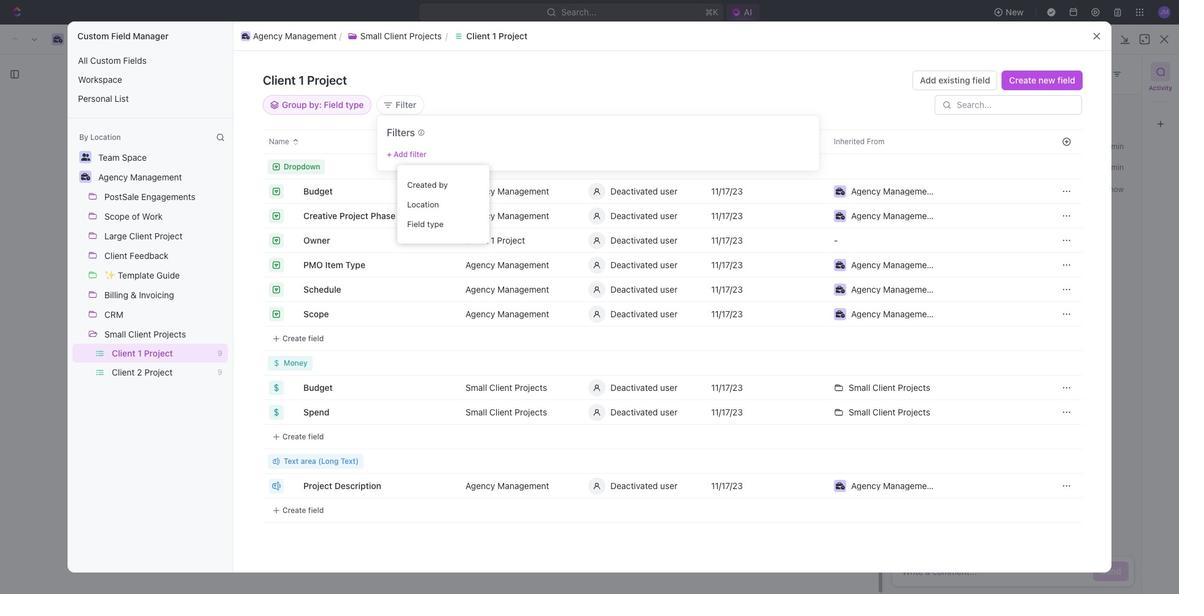 Task type: locate. For each thing, give the bounding box(es) containing it.
by
[[439, 179, 448, 189]]

Set value for Budget Custom Field text field
[[277, 406, 737, 430]]

4 deactivated from the top
[[611, 260, 658, 270]]

type
[[346, 260, 366, 270], [205, 289, 225, 299]]

5 column header from the left
[[940, 130, 1052, 154]]

field
[[973, 75, 991, 85], [1058, 75, 1076, 85], [308, 334, 324, 343], [308, 432, 324, 442], [308, 506, 324, 515]]

2 user from the top
[[661, 210, 678, 221]]

1 up money "button"
[[269, 336, 272, 345]]

1 horizontal spatial owner
[[304, 235, 330, 246]]

type inside custom fields element
[[205, 289, 225, 299]]

projects inside the "agency management / small client projects / client 1 project |"
[[214, 34, 247, 44]]

task down project
[[266, 397, 284, 408]]

budget down custom fields
[[164, 239, 192, 250]]

inherited from
[[835, 137, 885, 146]]

9 deactivated from the top
[[611, 481, 658, 491]]

scope button
[[302, 305, 337, 324]]

create new field
[[1010, 75, 1076, 85]]

creative up owner button
[[304, 210, 337, 221]]

0 vertical spatial scope
[[104, 211, 130, 222]]

add right +
[[394, 150, 408, 159]]

weekly
[[328, 141, 358, 151]]

pmo
[[304, 260, 323, 270], [164, 289, 183, 299]]

0 vertical spatial to
[[964, 122, 971, 132]]

are
[[460, 33, 471, 43]]

0 horizontal spatial validate
[[158, 63, 214, 80]]

2 vertical spatial budget
[[304, 383, 333, 393]]

agency inside the sidebar 'navigation'
[[29, 376, 59, 387]]

signed up complete scope of work
[[283, 241, 310, 252]]

project description inside custom fields element
[[164, 363, 240, 373]]

0 vertical spatial of
[[132, 211, 140, 222]]

1 horizontal spatial /
[[252, 34, 254, 44]]

list
[[238, 29, 1090, 43], [68, 51, 233, 108], [68, 147, 233, 382], [68, 187, 233, 382], [68, 344, 233, 382]]

name
[[269, 137, 289, 146]]

budget button down dropdown
[[302, 182, 340, 201]]

concepts down create concepts
[[279, 512, 316, 522]]

field left type
[[408, 219, 425, 229]]

small client projects button
[[342, 29, 448, 43], [99, 324, 192, 344]]

all custom fields button
[[73, 51, 228, 70]]

1 horizontal spatial pmo item type
[[304, 260, 366, 270]]

1 horizontal spatial phase
[[371, 210, 396, 221]]

scope inside "scope" button
[[304, 309, 329, 319]]

owner inside custom fields element
[[164, 338, 190, 348]]

0 vertical spatial set
[[925, 122, 935, 132]]

/ up 'all custom fields' button
[[158, 34, 160, 44]]

work down postsale engagements
[[142, 211, 163, 222]]

add task up customize
[[1091, 106, 1128, 117]]

1 vertical spatial owner
[[164, 338, 190, 348]]

1 horizontal spatial work
[[328, 263, 349, 273]]

contract down client 1 project link on the top left of the page
[[267, 63, 325, 80]]

kickoff meeting to walkthrough process with client link
[[245, 281, 454, 298]]

task for add task "button" above production at the bottom left
[[266, 397, 284, 408]]

description inside custom fields element
[[194, 363, 240, 373]]

phase
[[371, 210, 396, 221], [229, 264, 254, 274]]

2 vertical spatial agency management link
[[29, 372, 170, 391]]

cell
[[449, 155, 572, 179], [572, 155, 694, 179], [694, 155, 817, 179], [817, 155, 940, 179], [940, 155, 1052, 179], [1052, 155, 1083, 179], [234, 179, 264, 204], [940, 179, 1052, 204], [234, 204, 264, 229], [940, 204, 1052, 229], [234, 229, 264, 253], [940, 229, 1052, 253], [234, 253, 264, 278], [940, 253, 1052, 278], [234, 278, 264, 302], [940, 278, 1052, 302], [234, 302, 264, 327], [940, 302, 1052, 327], [449, 327, 572, 352], [572, 327, 694, 352], [694, 327, 817, 352], [817, 327, 940, 352], [940, 327, 1052, 352], [1052, 327, 1083, 352], [449, 352, 572, 376], [572, 352, 694, 376], [694, 352, 817, 376], [817, 352, 940, 376], [940, 352, 1052, 376], [1052, 352, 1083, 376], [234, 376, 264, 401], [940, 376, 1052, 401], [234, 401, 264, 425], [940, 401, 1052, 425], [449, 425, 572, 450], [572, 425, 694, 450], [694, 425, 817, 450], [817, 425, 940, 450], [940, 425, 1052, 450], [1052, 425, 1083, 450], [449, 450, 572, 474], [572, 450, 694, 474], [694, 450, 817, 474], [817, 450, 940, 474], [940, 450, 1052, 474], [1052, 450, 1083, 474], [234, 474, 264, 499], [940, 474, 1052, 499], [449, 499, 572, 524], [572, 499, 694, 524], [694, 499, 817, 524], [817, 499, 940, 524], [940, 499, 1052, 524], [1052, 499, 1083, 524]]

1 left |
[[284, 34, 288, 44]]

scope for scope of work
[[104, 211, 130, 222]]

signed down business time icon on the left of page
[[217, 63, 264, 80]]

signed
[[217, 63, 264, 80], [283, 241, 310, 252]]

add down "scope" button
[[306, 336, 320, 345]]

to for kickoff meeting to walkthrough process with client
[[314, 284, 322, 295]]

0 horizontal spatial item
[[185, 289, 203, 299]]

row group
[[234, 155, 479, 524], [449, 155, 1052, 524], [1052, 155, 1083, 524]]

team space button
[[93, 147, 152, 167]]

validate signed contract down business time icon on the left of page
[[158, 63, 325, 80]]

0 horizontal spatial schedule
[[304, 284, 341, 295]]

0 vertical spatial budget button
[[302, 182, 340, 201]]

project description down scheduling
[[164, 363, 240, 373]]

0 vertical spatial agency management link
[[69, 34, 153, 44]]

add task button up customize
[[1084, 102, 1136, 122]]

field up all custom fields
[[111, 31, 131, 41]]

Search tasks... text field
[[1027, 167, 1150, 186]]

to for set priority to
[[964, 122, 971, 132]]

1 min
[[1107, 142, 1125, 151], [1107, 163, 1125, 172]]

send button
[[1094, 562, 1130, 582]]

7 user from the top
[[661, 383, 678, 393]]

scope
[[104, 211, 130, 222], [289, 263, 315, 273], [304, 309, 329, 319]]

9 for client 1 project
[[218, 349, 222, 358]]

deactivated user
[[611, 186, 678, 196], [611, 210, 678, 221], [611, 235, 678, 246], [611, 260, 678, 270], [611, 284, 678, 295], [611, 309, 678, 319], [611, 383, 678, 393], [611, 407, 678, 418], [611, 481, 678, 491]]

1 complete from the top
[[248, 263, 287, 273]]

complete for complete creative discovery survey
[[248, 469, 287, 479]]

0 vertical spatial 1 min
[[1107, 142, 1125, 151]]

task sidebar navigation tab list
[[1148, 62, 1175, 134]]

with
[[412, 284, 429, 295]]

project description down discovery
[[304, 481, 382, 491]]

0 horizontal spatial activity
[[900, 67, 942, 81]]

deactivated
[[611, 186, 658, 196], [611, 210, 658, 221], [611, 235, 658, 246], [611, 260, 658, 270], [611, 284, 658, 295], [611, 309, 658, 319], [611, 383, 658, 393], [611, 407, 658, 418], [611, 481, 658, 491]]

4 deactivated user from the top
[[611, 260, 678, 270]]

1 min up search tasks... text field
[[1107, 142, 1125, 151]]

Search... text field
[[957, 100, 1075, 110]]

list containing team space
[[68, 147, 233, 382]]

list containing client 1 project
[[68, 344, 233, 382]]

row group containing budget
[[234, 155, 479, 524]]

scope inside scope of work button
[[104, 211, 130, 222]]

create field for second 'create field' 'button' from the top of the row group containing budget
[[283, 432, 324, 442]]

you for you set schedule to
[[910, 185, 922, 194]]

✨
[[104, 270, 116, 281]]

add down items
[[302, 201, 316, 210]]

client feedback button
[[99, 246, 174, 265]]

1 vertical spatial creative project phase
[[164, 264, 254, 274]]

min up now
[[1112, 163, 1125, 172]]

column header
[[234, 130, 264, 154], [449, 130, 572, 154], [572, 130, 694, 154], [694, 130, 817, 154], [940, 130, 1052, 154]]

min up search tasks... text field
[[1112, 142, 1125, 151]]

1 horizontal spatial to
[[964, 122, 971, 132]]

create down share
[[1010, 75, 1037, 85]]

feedback
[[130, 251, 169, 261]]

fields inside dropdown button
[[184, 210, 214, 223]]

grid
[[234, 130, 1083, 564]]

review concepts link
[[245, 508, 426, 526]]

send
[[1101, 567, 1122, 577]]

add down "kickoff"
[[248, 305, 264, 316]]

add task button down "scope" button
[[291, 334, 343, 348]]

phase left 'field type'
[[371, 210, 396, 221]]

custom up all
[[77, 31, 109, 41]]

0 vertical spatial validate signed contract
[[158, 63, 325, 80]]

1 min up now
[[1107, 163, 1125, 172]]

of inside button
[[132, 211, 140, 222]]

tree containing agency management
[[5, 330, 172, 595]]

project inside the "agency management / small client projects / client 1 project |"
[[291, 34, 319, 44]]

scope up large
[[104, 211, 130, 222]]

location up team
[[90, 133, 121, 142]]

5 user from the top
[[661, 284, 678, 295]]

pmo inside button
[[304, 260, 323, 270]]

field for 1st 'create field' 'button' from the bottom
[[308, 506, 324, 515]]

0 vertical spatial owner
[[304, 235, 330, 246]]

2 complete from the top
[[248, 469, 287, 479]]

weekly status report
[[328, 141, 416, 151]]

2 create field from the top
[[283, 432, 324, 442]]

0 vertical spatial project description
[[164, 363, 240, 373]]

custom fields
[[141, 210, 214, 223]]

1 vertical spatial create field button
[[268, 430, 329, 445]]

budget button
[[302, 182, 340, 201], [302, 378, 340, 398]]

create up text on the left of the page
[[283, 432, 306, 442]]

3 11/17/23 from the top
[[712, 235, 743, 246]]

0 vertical spatial budget
[[304, 186, 333, 196]]

add task down "scope" button
[[306, 336, 338, 345]]

custom up workspace
[[90, 55, 121, 66]]

project notes link
[[5, 221, 172, 240]]

from
[[867, 137, 885, 146]]

budget up spend
[[304, 383, 333, 393]]

sidebar navigation
[[0, 52, 184, 595]]

create down create concepts
[[283, 506, 306, 515]]

7 deactivated from the top
[[611, 383, 658, 393]]

0 vertical spatial complete
[[248, 263, 287, 273]]

pmo down guide
[[164, 289, 183, 299]]

concepts for create concepts
[[277, 490, 315, 501]]

2 deactivated user from the top
[[611, 210, 678, 221]]

task up owner button
[[318, 201, 335, 210]]

1 vertical spatial pmo item type
[[164, 289, 225, 299]]

2 9 from the top
[[218, 368, 222, 377]]

pmo item type down validate signed contract link
[[304, 260, 366, 270]]

2 create field button from the top
[[268, 430, 329, 445]]

press space to select this row. row
[[449, 155, 1052, 179], [234, 179, 449, 204], [449, 179, 1052, 204], [234, 204, 449, 229], [449, 204, 1052, 229], [234, 228, 449, 253], [449, 228, 1052, 253], [234, 253, 449, 278], [449, 253, 1052, 278], [234, 277, 449, 302], [449, 277, 1052, 302], [234, 302, 449, 327], [449, 302, 1052, 327], [449, 327, 1052, 352], [449, 352, 1052, 376], [234, 376, 449, 401], [449, 376, 1052, 401], [234, 400, 449, 425], [449, 400, 1052, 425], [449, 425, 1052, 450], [449, 450, 1052, 474], [234, 474, 449, 499], [449, 474, 1052, 499], [449, 499, 1052, 524]]

tree
[[5, 330, 172, 595]]

0 horizontal spatial work
[[142, 211, 163, 222]]

field right 5
[[308, 432, 324, 442]]

concepts for review concepts
[[279, 512, 316, 522]]

create field button up money
[[268, 332, 329, 346]]

9 for client 2 project
[[218, 368, 222, 377]]

crm
[[104, 310, 123, 320]]

1 create field from the top
[[283, 334, 324, 343]]

11/17/23
[[712, 186, 743, 196], [712, 210, 743, 221], [712, 235, 743, 246], [712, 260, 743, 270], [712, 284, 743, 295], [712, 309, 743, 319], [712, 383, 743, 393], [712, 407, 743, 418], [712, 481, 743, 491]]

press space to select this row. row containing spend
[[234, 400, 449, 425]]

7 deactivated user from the top
[[611, 383, 678, 393]]

3 row group from the left
[[1052, 155, 1083, 524]]

1 left free
[[493, 30, 497, 41]]

1 vertical spatial project description
[[304, 481, 382, 491]]

5 deactivated user from the top
[[611, 284, 678, 295]]

validate down the "agency management / small client projects / client 1 project |"
[[158, 63, 214, 80]]

9 11/17/23 from the top
[[712, 481, 743, 491]]

add task down "kickoff"
[[248, 305, 284, 316]]

management
[[285, 30, 337, 41], [101, 34, 153, 44], [238, 61, 290, 72], [130, 172, 182, 183], [884, 186, 936, 196], [884, 210, 936, 221], [884, 260, 936, 270], [884, 284, 936, 295], [884, 309, 936, 319], [61, 376, 113, 387], [884, 481, 936, 491]]

complete
[[248, 263, 287, 273], [248, 469, 287, 479]]

0 vertical spatial 9
[[218, 349, 222, 358]]

agency management
[[253, 30, 337, 41], [206, 61, 290, 72], [98, 172, 182, 183], [852, 186, 936, 196], [852, 210, 936, 221], [852, 260, 936, 270], [852, 284, 936, 295], [852, 309, 936, 319], [29, 376, 113, 387], [852, 481, 936, 491]]

9
[[218, 349, 222, 358], [218, 368, 222, 377]]

add up customize
[[1091, 106, 1107, 117]]

creative inside custom fields element
[[164, 264, 197, 274]]

1 vertical spatial set
[[925, 185, 935, 194]]

1 vertical spatial phase
[[229, 264, 254, 274]]

2 vertical spatial you
[[910, 185, 922, 194]]

2 deactivated from the top
[[611, 210, 658, 221]]

1 vertical spatial concepts
[[279, 512, 316, 522]]

1 vertical spatial schedule
[[304, 284, 341, 295]]

now
[[1110, 185, 1125, 194]]

min
[[1112, 142, 1125, 151], [1112, 163, 1125, 172]]

client 1 project button
[[448, 29, 534, 43]]

create field for 1st 'create field' 'button'
[[283, 334, 324, 343]]

1 set from the top
[[925, 122, 935, 132]]

2 / from the left
[[252, 34, 254, 44]]

tree inside the sidebar 'navigation'
[[5, 330, 172, 595]]

1 vertical spatial 1 min
[[1107, 163, 1125, 172]]

kanban
[[275, 141, 306, 151]]

1 vertical spatial fields
[[184, 210, 214, 223]]

1 vertical spatial pmo
[[164, 289, 183, 299]]

0 vertical spatial activity
[[900, 67, 942, 81]]

0 vertical spatial min
[[1112, 142, 1125, 151]]

/ right business time icon on the left of page
[[252, 34, 254, 44]]

grid containing budget
[[234, 130, 1083, 564]]

2 budget button from the top
[[302, 378, 340, 398]]

small inside the "agency management / small client projects / client 1 project |"
[[165, 34, 187, 44]]

list
[[115, 93, 129, 104]]

1 horizontal spatial pmo
[[304, 260, 323, 270]]

1 vertical spatial validate
[[248, 241, 280, 252]]

1 vertical spatial field
[[408, 219, 425, 229]]

1 vertical spatial to
[[972, 185, 979, 194]]

custom for custom fields
[[141, 210, 181, 223]]

1 vertical spatial description
[[335, 481, 382, 491]]

task sidebar content section
[[884, 55, 1142, 595]]

custom inside dropdown button
[[141, 210, 181, 223]]

1 vertical spatial work
[[328, 263, 349, 273]]

scheduling
[[218, 337, 255, 345]]

creative production
[[218, 429, 284, 437]]

creative left production at the bottom left
[[218, 429, 246, 437]]

+
[[387, 150, 392, 159]]

concepts up review concepts
[[277, 490, 315, 501]]

1 9 from the top
[[218, 349, 222, 358]]

type left "kickoff"
[[205, 289, 225, 299]]

activity inside "task sidebar content" section
[[900, 67, 942, 81]]

3 user from the top
[[661, 235, 678, 246]]

dashboard
[[29, 288, 73, 298]]

agency management inside tree
[[29, 376, 113, 387]]

custom for custom field manager
[[77, 31, 109, 41]]

set priority to
[[922, 122, 973, 132]]

1 inside button
[[493, 30, 497, 41]]

0 horizontal spatial description
[[194, 363, 240, 373]]

location down created
[[408, 199, 439, 209]]

1 vertical spatial complete
[[248, 469, 287, 479]]

9 user from the top
[[661, 481, 678, 491]]

management inside the sidebar 'navigation'
[[61, 376, 113, 387]]

field down "scope" button
[[308, 334, 324, 343]]

creative project phase up validate signed contract link
[[304, 210, 396, 221]]

0 horizontal spatial to
[[314, 284, 322, 295]]

add task for add task "button" below "kickoff"
[[248, 305, 284, 316]]

filter button
[[377, 95, 425, 115]]

0 horizontal spatial signed
[[217, 63, 264, 80]]

1 1 min from the top
[[1107, 142, 1125, 151]]

create field down create concepts
[[283, 506, 324, 515]]

owner up pmo item type button
[[304, 235, 330, 246]]

press space to select this row. row containing project description
[[234, 474, 449, 499]]

create field button up text on the left of the page
[[268, 430, 329, 445]]

user
[[661, 186, 678, 196], [661, 210, 678, 221], [661, 235, 678, 246], [661, 260, 678, 270], [661, 284, 678, 295], [661, 309, 678, 319], [661, 383, 678, 393], [661, 407, 678, 418], [661, 481, 678, 491]]

1 budget button from the top
[[302, 182, 340, 201]]

0 vertical spatial creative project phase
[[304, 210, 396, 221]]

name row
[[234, 130, 449, 154]]

create field up money
[[283, 334, 324, 343]]

1 horizontal spatial agency management button
[[238, 29, 339, 43]]

5 11/17/23 from the top
[[712, 284, 743, 295]]

list containing all custom fields
[[68, 51, 233, 108]]

details button
[[141, 168, 182, 191]]

1 horizontal spatial type
[[346, 260, 366, 270]]

creative inside button
[[304, 210, 337, 221]]

1 vertical spatial small client projects link
[[37, 539, 138, 559]]

owner up client 2 project
[[164, 338, 190, 348]]

type
[[428, 219, 444, 229]]

0 horizontal spatial small client projects button
[[99, 324, 192, 344]]

phase up "kickoff"
[[229, 264, 254, 274]]

2 horizontal spatial to
[[972, 185, 979, 194]]

add description
[[165, 110, 228, 120]]

1 row group from the left
[[234, 155, 479, 524]]

1 vertical spatial activity
[[1150, 84, 1173, 92]]

create field button down create concepts
[[268, 504, 329, 518]]

fields up workspace 'button'
[[123, 55, 147, 66]]

description down scheduling
[[194, 363, 240, 373]]

1 column header from the left
[[234, 130, 264, 154]]

0 vertical spatial agency management button
[[238, 29, 339, 43]]

1 vertical spatial validate signed contract
[[248, 241, 346, 252]]

you
[[444, 33, 457, 43], [910, 122, 922, 132], [910, 185, 922, 194]]

team
[[98, 152, 120, 163]]

&
[[131, 290, 137, 301]]

1 horizontal spatial schedule
[[937, 185, 970, 194]]

task for add task "button" over customize
[[1110, 106, 1128, 117]]

task down "kickoff"
[[266, 305, 284, 316]]

budget button up spend button
[[302, 378, 340, 398]]

client inside small client projects link
[[61, 543, 84, 554]]

of up large client project button
[[132, 211, 140, 222]]

create up the review
[[248, 490, 275, 501]]

2 vertical spatial create field
[[283, 506, 324, 515]]

8 deactivated user from the top
[[611, 407, 678, 418]]

pmo down owner button
[[304, 260, 323, 270]]

description
[[183, 110, 228, 120]]

2 column header from the left
[[449, 130, 572, 154]]

create field for 1st 'create field' 'button' from the bottom
[[283, 506, 324, 515]]

1 vertical spatial create field
[[283, 432, 324, 442]]

add task button down items
[[287, 199, 340, 213]]

project description button
[[302, 477, 389, 496]]

kanban link
[[273, 138, 306, 155]]

0 horizontal spatial agency management button
[[93, 167, 188, 187]]

0 horizontal spatial phase
[[229, 264, 254, 274]]

you for you
[[910, 122, 922, 132]]

1 vertical spatial custom
[[90, 55, 121, 66]]

project description
[[164, 363, 240, 373], [304, 481, 382, 491]]

1 vertical spatial budget
[[164, 239, 192, 250]]

1 up "name"
[[263, 101, 271, 121]]

0 vertical spatial type
[[346, 260, 366, 270]]

0 vertical spatial work
[[142, 211, 163, 222]]

create project schedule
[[248, 376, 345, 387]]

1 vertical spatial scope
[[289, 263, 315, 273]]

business time image
[[242, 33, 250, 39]]

1 horizontal spatial description
[[335, 481, 382, 491]]

0 vertical spatial pmo item type
[[304, 260, 366, 270]]

1 up search tasks... text field
[[1107, 142, 1110, 151]]

add left existing
[[921, 75, 937, 85]]

projects
[[410, 30, 442, 41], [214, 34, 247, 44], [154, 329, 186, 340], [899, 383, 931, 393], [899, 407, 931, 418], [86, 543, 119, 554]]

project inside button
[[304, 481, 333, 491]]

3 column header from the left
[[572, 130, 694, 154]]

type up kickoff meeting to walkthrough process with client at the left top of the page
[[346, 260, 366, 270]]

contract up pmo item type button
[[312, 241, 346, 252]]

location
[[90, 133, 121, 142], [408, 199, 439, 209]]

discovery
[[325, 469, 366, 479]]

0 horizontal spatial type
[[205, 289, 225, 299]]

2 vertical spatial to
[[314, 284, 322, 295]]

2 vertical spatial custom
[[141, 210, 181, 223]]

0 vertical spatial item
[[325, 260, 343, 270]]

1 vertical spatial type
[[205, 289, 225, 299]]

2 vertical spatial scope
[[304, 309, 329, 319]]

validate signed contract link
[[245, 238, 426, 255]]

8 deactivated from the top
[[611, 407, 658, 418]]

field type
[[408, 219, 444, 229]]

pmo item type down guide
[[164, 289, 225, 299]]

add task up production at the bottom left
[[248, 397, 284, 408]]

0 horizontal spatial owner
[[164, 338, 190, 348]]

dropdown button
[[268, 159, 325, 174]]

0 vertical spatial you
[[444, 33, 457, 43]]

1 horizontal spatial project description
[[304, 481, 382, 491]]

1 vertical spatial 9
[[218, 368, 222, 377]]

2 row group from the left
[[449, 155, 1052, 524]]

creative down feedback on the top of page
[[164, 264, 197, 274]]

item down validate signed contract link
[[325, 260, 343, 270]]

description down discovery
[[335, 481, 382, 491]]

1 deactivated from the top
[[611, 186, 658, 196]]

small client projects link
[[165, 34, 247, 44], [37, 539, 138, 559]]

fields down engagements
[[184, 210, 214, 223]]

of up "schedule" button
[[317, 263, 325, 273]]

validate signed contract up complete scope of work
[[248, 241, 346, 252]]

0 horizontal spatial fields
[[123, 55, 147, 66]]

0 horizontal spatial project description
[[164, 363, 240, 373]]

agency management link
[[69, 34, 153, 44], [191, 60, 293, 74], [29, 372, 170, 391]]

type inside pmo item type button
[[346, 260, 366, 270]]

review concepts
[[248, 512, 316, 522]]

estimate
[[145, 57, 180, 68]]

text area (long text)
[[284, 457, 359, 466]]

task up customize
[[1110, 106, 1128, 117]]

1 horizontal spatial fields
[[184, 210, 214, 223]]

0 horizontal spatial pmo
[[164, 289, 183, 299]]

scope down "schedule" button
[[304, 309, 329, 319]]

spend button
[[302, 403, 337, 423]]

details
[[146, 174, 177, 185]]

personal list
[[78, 93, 129, 104]]

create left project
[[248, 376, 275, 387]]

item inside pmo item type button
[[325, 260, 343, 270]]

item right 'invoicing'
[[185, 289, 203, 299]]

3 create field from the top
[[283, 506, 324, 515]]

1 min from the top
[[1112, 142, 1125, 151]]

scope up meeting
[[289, 263, 315, 273]]

1 vertical spatial signed
[[283, 241, 310, 252]]

new
[[1039, 75, 1056, 85]]

team space
[[98, 152, 147, 163]]

field right new at the right of the page
[[1058, 75, 1076, 85]]

1 vertical spatial small client projects button
[[99, 324, 192, 344]]

field down create concepts link
[[308, 506, 324, 515]]



Task type: vqa. For each thing, say whether or not it's contained in the screenshot.
Invite
no



Task type: describe. For each thing, give the bounding box(es) containing it.
press space to select this row. row containing scope
[[234, 302, 449, 327]]

1 deactivated user from the top
[[611, 186, 678, 196]]

projects inside tree
[[86, 543, 119, 554]]

custom inside button
[[90, 55, 121, 66]]

search...
[[562, 7, 597, 17]]

0 vertical spatial small client projects link
[[165, 34, 247, 44]]

1 create field button from the top
[[268, 332, 329, 346]]

list containing postsale engagements
[[68, 187, 233, 382]]

1 down client 1 project link on the top left of the page
[[299, 73, 304, 87]]

add down personal list button
[[165, 110, 181, 120]]

item inside custom fields element
[[185, 289, 203, 299]]

client 2 project
[[112, 368, 173, 378]]

small inside the sidebar 'navigation'
[[37, 543, 58, 554]]

1 up '2'
[[138, 348, 142, 359]]

scope of work button
[[99, 206, 168, 226]]

complete for complete scope of work
[[248, 263, 287, 273]]

dashboards link
[[5, 150, 172, 170]]

all custom fields
[[78, 55, 147, 66]]

task down "scope" button
[[322, 336, 338, 345]]

creative down area
[[289, 469, 323, 479]]

share
[[1016, 61, 1039, 72]]

large
[[104, 231, 127, 242]]

0 vertical spatial contract
[[267, 63, 325, 80]]

6 user from the top
[[661, 309, 678, 319]]

agency management link inside tree
[[29, 372, 170, 391]]

hide
[[586, 171, 603, 181]]

just now
[[1094, 185, 1125, 194]]

created
[[408, 179, 437, 189]]

schedule inside button
[[304, 284, 341, 295]]

pmo inside custom fields element
[[164, 289, 183, 299]]

billing & invoicing button
[[99, 285, 180, 305]]

1 vertical spatial agency management link
[[191, 60, 293, 74]]

client 1 project inside button
[[467, 30, 528, 41]]

text)
[[341, 457, 359, 466]]

list containing agency management
[[238, 29, 1090, 43]]

report
[[389, 141, 416, 151]]

in progress
[[1045, 142, 1086, 151]]

press space to select this row. row containing creative project phase
[[234, 204, 449, 229]]

filter
[[410, 150, 427, 159]]

phase inside "creative project phase" button
[[371, 210, 396, 221]]

create concepts link
[[245, 486, 426, 504]]

weekly status report link
[[326, 138, 416, 155]]

fields inside button
[[123, 55, 147, 66]]

by
[[79, 133, 88, 142]]

postsale
[[104, 192, 139, 202]]

postsale engagements button
[[99, 187, 201, 206]]

8 user from the top
[[661, 407, 678, 418]]

business time image
[[53, 36, 62, 43]]

personal list button
[[73, 89, 228, 108]]

client 1 project link
[[259, 34, 319, 44]]

project description inside button
[[304, 481, 382, 491]]

press space to select this row. row containing owner
[[234, 228, 449, 253]]

free
[[499, 33, 514, 43]]

3 deactivated user from the top
[[611, 235, 678, 246]]

review
[[248, 512, 277, 522]]

6 11/17/23 from the top
[[712, 309, 743, 319]]

billing & invoicing
[[104, 290, 174, 301]]

4 column header from the left
[[694, 130, 817, 154]]

items
[[286, 174, 311, 185]]

2 set from the top
[[925, 185, 935, 194]]

client inside client 1 project button
[[467, 30, 490, 41]]

status
[[360, 141, 386, 151]]

3 deactivated from the top
[[611, 235, 658, 246]]

created by
[[408, 179, 448, 189]]

8 11/17/23 from the top
[[712, 407, 743, 418]]

5
[[298, 428, 303, 438]]

schedule
[[308, 376, 345, 387]]

creative project phase inside custom fields element
[[164, 264, 254, 274]]

0 horizontal spatial small client projects link
[[37, 539, 138, 559]]

kickoff
[[248, 284, 276, 295]]

0 vertical spatial validate
[[158, 63, 214, 80]]

budget inside custom fields element
[[164, 239, 192, 250]]

1 vertical spatial location
[[408, 199, 439, 209]]

pmo item type inside custom fields element
[[164, 289, 225, 299]]

0 vertical spatial small client projects button
[[342, 29, 448, 43]]

3 create field button from the top
[[268, 504, 329, 518]]

owner inside button
[[304, 235, 330, 246]]

1 vertical spatial agency management button
[[93, 167, 188, 187]]

add description button
[[145, 106, 733, 125]]

workspace button
[[73, 70, 228, 89]]

add task down items
[[302, 201, 335, 210]]

all
[[78, 55, 88, 66]]

create concepts
[[248, 490, 315, 501]]

1 / from the left
[[158, 34, 160, 44]]

1 horizontal spatial signed
[[283, 241, 310, 252]]

personal
[[78, 93, 112, 104]]

subtasks button
[[190, 168, 242, 191]]

small client projects inside the sidebar 'navigation'
[[37, 543, 119, 554]]

add up creative production
[[248, 397, 264, 408]]

text
[[284, 457, 299, 466]]

client
[[431, 284, 454, 295]]

pmo item type button
[[302, 255, 373, 275]]

custom fields element
[[141, 232, 737, 484]]

add task button up production at the bottom left
[[242, 396, 289, 411]]

action items
[[254, 174, 311, 185]]

workspace
[[78, 74, 122, 85]]

customize
[[1075, 141, 1119, 151]]

row group containing deactivated user
[[449, 155, 1052, 524]]

custom field manager
[[77, 31, 169, 41]]

1 vertical spatial contract
[[312, 241, 346, 252]]

small client projects button inside list
[[99, 324, 192, 344]]

✨ template guide button
[[99, 265, 185, 285]]

1 11/17/23 from the top
[[712, 186, 743, 196]]

large client project
[[104, 231, 183, 242]]

create up money
[[283, 334, 306, 343]]

kickoff meeting to walkthrough process with client
[[248, 284, 454, 295]]

you for you are on the free unlimited plan trial.
[[444, 33, 457, 43]]

field for 1st 'create field' 'button'
[[308, 334, 324, 343]]

scope for "scope" button
[[304, 309, 329, 319]]

the
[[485, 33, 497, 43]]

field for second 'create field' 'button' from the top of the row group containing budget
[[308, 432, 324, 442]]

existing
[[939, 75, 971, 85]]

1 inside the "agency management / small client projects / client 1 project |"
[[284, 34, 288, 44]]

add task button down "kickoff"
[[242, 304, 289, 318]]

you are on the free unlimited plan trial.
[[444, 33, 588, 43]]

0 vertical spatial location
[[90, 133, 121, 142]]

1 horizontal spatial validate
[[248, 241, 280, 252]]

6 deactivated from the top
[[611, 309, 658, 319]]

scope inside complete scope of work link
[[289, 263, 315, 273]]

production
[[247, 429, 284, 437]]

✨ template guide
[[104, 270, 180, 281]]

phase inside custom fields element
[[229, 264, 254, 274]]

activity inside task sidebar navigation tab list
[[1150, 84, 1173, 92]]

money
[[284, 359, 308, 368]]

create project schedule link
[[245, 373, 426, 391]]

2 min from the top
[[1112, 163, 1125, 172]]

dashboards
[[29, 154, 77, 165]]

template
[[118, 270, 154, 281]]

2 1 min from the top
[[1107, 163, 1125, 172]]

press space to select this row. row containing pmo item type
[[234, 253, 449, 278]]

0 horizontal spatial field
[[111, 31, 131, 41]]

empty
[[177, 469, 203, 479]]

create inside button
[[1010, 75, 1037, 85]]

manager
[[133, 31, 169, 41]]

add task for add task "button" above production at the bottom left
[[248, 397, 284, 408]]

engagements
[[141, 192, 196, 202]]

field right existing
[[973, 75, 991, 85]]

0 vertical spatial signed
[[217, 63, 264, 80]]

work inside button
[[142, 211, 163, 222]]

automations
[[1059, 61, 1110, 72]]

trial.
[[572, 33, 588, 43]]

1 horizontal spatial of
[[317, 263, 325, 273]]

4 11/17/23 from the top
[[712, 260, 743, 270]]

inherited
[[835, 137, 865, 146]]

1 user from the top
[[661, 186, 678, 196]]

1 right automations
[[1118, 62, 1122, 71]]

6 deactivated user from the top
[[611, 309, 678, 319]]

postsale engagements
[[104, 192, 196, 202]]

inherited from row
[[449, 130, 1052, 154]]

-
[[835, 235, 839, 246]]

you set schedule to
[[910, 185, 981, 194]]

management inside the "agency management / small client projects / client 1 project |"
[[101, 34, 153, 44]]

meeting
[[279, 284, 312, 295]]

5 deactivated from the top
[[611, 284, 658, 295]]

description inside button
[[335, 481, 382, 491]]

creative project phase inside button
[[304, 210, 396, 221]]

9 deactivated user from the top
[[611, 481, 678, 491]]

client inside large client project button
[[129, 231, 152, 242]]

1 up the just now
[[1107, 163, 1110, 172]]

schedule inside "task sidebar content" section
[[937, 185, 970, 194]]

agency inside the "agency management / small client projects / client 1 project |"
[[69, 34, 98, 44]]

add task for add task "button" over customize
[[1091, 106, 1128, 117]]

7 11/17/23 from the top
[[712, 383, 743, 393]]

press space to select this row. row containing schedule
[[234, 277, 449, 302]]

filter
[[396, 100, 417, 110]]

client feedback
[[104, 251, 169, 261]]

billing
[[104, 290, 128, 301]]

complete scope of work
[[248, 263, 349, 273]]

in
[[1047, 142, 1053, 151]]

Set value for Spend Custom Field text field
[[277, 430, 737, 454]]

on
[[474, 33, 483, 43]]

4 user from the top
[[661, 260, 678, 270]]

task for add task "button" below "kickoff"
[[266, 305, 284, 316]]

project inside the sidebar 'navigation'
[[29, 225, 58, 236]]

2 11/17/23 from the top
[[712, 210, 743, 221]]

3
[[264, 201, 268, 210]]

urgent
[[984, 122, 1010, 132]]

money button
[[268, 356, 313, 371]]

client inside client feedback button
[[104, 251, 127, 261]]

large client project button
[[99, 226, 188, 246]]

crm button
[[99, 305, 129, 324]]

project
[[277, 376, 306, 387]]

1 horizontal spatial field
[[408, 219, 425, 229]]

share button
[[1009, 57, 1047, 77]]

pmo item type inside button
[[304, 260, 366, 270]]

new button
[[989, 2, 1032, 22]]

action items button
[[249, 168, 316, 191]]



